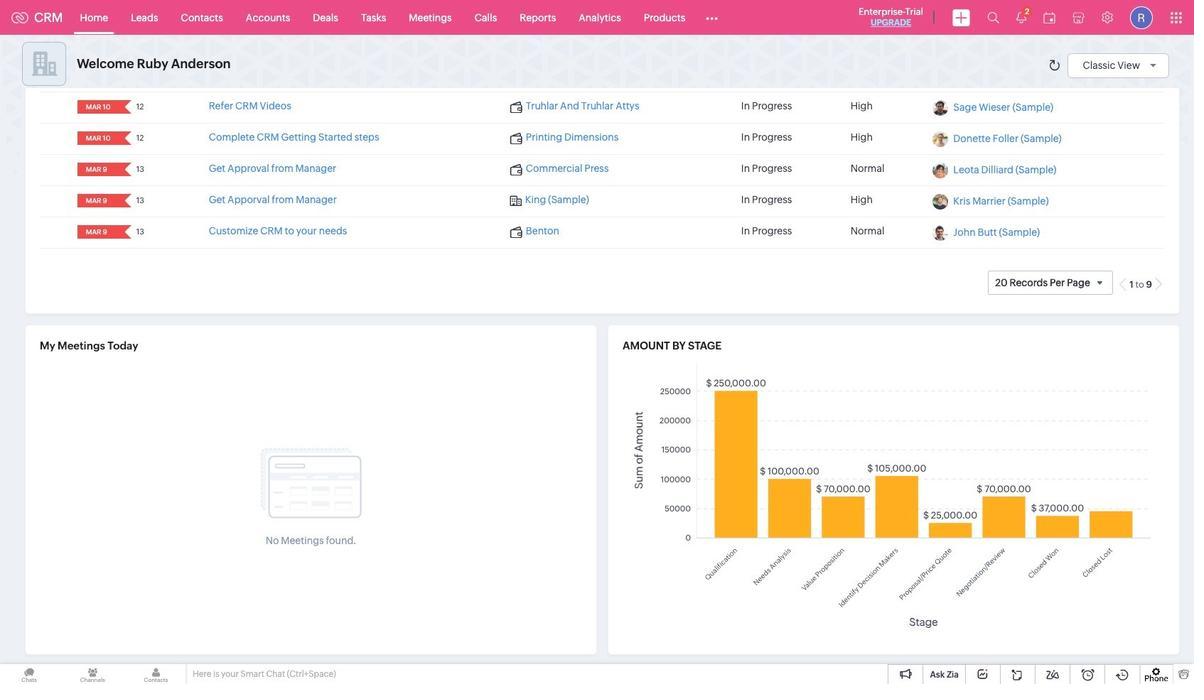 Task type: locate. For each thing, give the bounding box(es) containing it.
profile element
[[1122, 0, 1162, 34]]

create menu image
[[953, 9, 971, 26]]

None field
[[82, 100, 115, 114], [82, 132, 115, 145], [82, 163, 115, 177], [82, 194, 115, 208], [82, 226, 115, 239], [82, 100, 115, 114], [82, 132, 115, 145], [82, 163, 115, 177], [82, 194, 115, 208], [82, 226, 115, 239]]

contacts image
[[127, 665, 185, 685]]

chats image
[[0, 665, 58, 685]]

logo image
[[11, 12, 28, 23]]

calendar image
[[1044, 12, 1056, 23]]

profile image
[[1131, 6, 1154, 29]]



Task type: vqa. For each thing, say whether or not it's contained in the screenshot.
other modules field
yes



Task type: describe. For each thing, give the bounding box(es) containing it.
channels image
[[63, 665, 122, 685]]

create menu element
[[945, 0, 979, 34]]

search image
[[988, 11, 1000, 23]]

signals element
[[1009, 0, 1036, 35]]

search element
[[979, 0, 1009, 35]]

Other Modules field
[[697, 6, 728, 29]]



